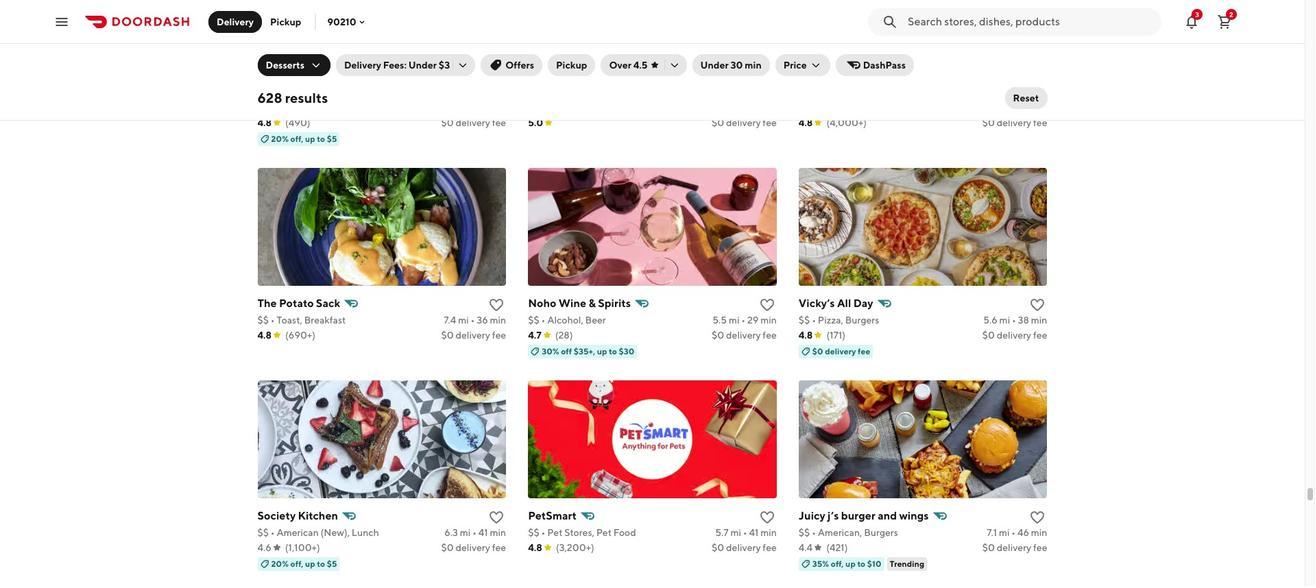 Task type: describe. For each thing, give the bounding box(es) containing it.
naturewell
[[258, 84, 314, 97]]

offers button
[[481, 54, 543, 76]]

1 horizontal spatial pickup button
[[548, 54, 596, 76]]

under 30 min button
[[692, 54, 770, 76]]

off, down the (421)
[[831, 559, 844, 569]]

$​0 for 2
[[441, 117, 454, 128]]

up down (1,100+)
[[305, 559, 315, 569]]

• right 6.3
[[473, 527, 477, 538]]

delivery for vicky's all day
[[997, 330, 1032, 341]]

• left 38
[[1012, 315, 1016, 326]]

click to add this store to your saved list image up 5.7 mi • 41 min
[[759, 509, 776, 526]]

$3
[[439, 60, 450, 71]]

20% off, up to $5 for naturewell
[[271, 134, 337, 144]]

reset button
[[1005, 87, 1048, 109]]

1 pet from the left
[[547, 527, 563, 538]]

$$ • toast, breakfast
[[258, 315, 346, 326]]

notification bell image
[[1184, 13, 1200, 30]]

$​0 delivery fee for j's
[[983, 542, 1048, 553]]

click to add this store to your saved list image up 4.7 mi • 53 min
[[1030, 84, 1046, 101]]

$$ for noho wine & spirits
[[528, 315, 540, 326]]

american,
[[818, 527, 863, 538]]

(1,100+)
[[285, 542, 320, 553]]

$​0 down 4.7 mi • 53 min
[[983, 117, 995, 128]]

$10
[[868, 559, 882, 569]]

4.5
[[634, 60, 648, 71]]

min for the potato sack
[[490, 315, 506, 326]]

delivery fees: under $3
[[344, 60, 450, 71]]

$$ down "naturewell"
[[258, 102, 269, 113]]

min for society kitchen
[[490, 527, 506, 538]]

fee for society kitchen
[[492, 542, 506, 553]]

90210
[[327, 16, 356, 27]]

4.7 mi • 53 min
[[984, 102, 1048, 113]]

2 inside button
[[1230, 10, 1234, 18]]

dashpass button
[[836, 54, 914, 76]]

$$ for petsmart
[[528, 527, 540, 538]]

$​0 for potato
[[441, 330, 454, 341]]

under inside button
[[701, 60, 729, 71]]

20% off, up to $5 for society
[[271, 559, 337, 569]]

(490)
[[285, 117, 310, 128]]

desserts
[[266, 60, 305, 71]]

4.8 left the (4,000+)
[[799, 117, 813, 128]]

• up 4.6
[[271, 527, 275, 538]]

delivery for delivery
[[217, 16, 254, 27]]

$$ • pet stores, pet food
[[528, 527, 636, 538]]

30%
[[542, 346, 559, 356]]

juicy
[[799, 509, 826, 522]]

$0
[[813, 346, 824, 356]]

41 for petsmart
[[749, 527, 759, 538]]

628 results
[[258, 90, 328, 106]]

• down juicy
[[812, 527, 816, 538]]

• left 53
[[1012, 102, 1016, 113]]

41 for society kitchen
[[479, 527, 488, 538]]

food
[[614, 527, 636, 538]]

4.7 for 4.7 mi • 53 min
[[984, 102, 998, 113]]

$5 for 2
[[327, 134, 337, 144]]

delivery down 4.7 mi • 53 min
[[997, 117, 1032, 128]]

click to add this store to your saved list image for society kitchen
[[488, 509, 505, 526]]

$35+,
[[574, 346, 596, 356]]

delivery for society kitchen
[[456, 542, 490, 553]]

to down (1,100+)
[[317, 559, 325, 569]]

628
[[258, 90, 282, 106]]

3
[[1196, 10, 1200, 18]]

$$ • american, burgers
[[799, 527, 898, 538]]

fee for noho wine & spirits
[[763, 330, 777, 341]]

delivery for juicy j's burger and wings
[[997, 542, 1032, 553]]

fee for juicy j's burger and wings
[[1034, 542, 1048, 553]]

reset
[[1014, 93, 1040, 104]]

5.7
[[716, 527, 729, 538]]

kitchen
[[298, 509, 338, 522]]

society
[[258, 509, 296, 522]]

up down (490)
[[305, 134, 315, 144]]

bar
[[353, 102, 368, 113]]

vicky's all day
[[799, 297, 874, 310]]

off
[[561, 346, 572, 356]]

5.0
[[528, 117, 543, 128]]

• down petsmart on the bottom left
[[542, 527, 546, 538]]

0 horizontal spatial pickup button
[[262, 11, 310, 33]]

$$ • pizza, burgers
[[799, 315, 880, 326]]

Store search: begin typing to search for stores available on DoorDash text field
[[908, 14, 1154, 29]]

$$ for juicy j's burger and wings
[[799, 527, 810, 538]]

$0 delivery fee
[[813, 346, 871, 356]]

$​0 delivery fee down 4.7 mi • 53 min
[[983, 117, 1048, 128]]

7.4
[[444, 315, 456, 326]]

&
[[589, 297, 596, 310]]

up right "$35+,"
[[597, 346, 607, 356]]

$​0 delivery fee for wine
[[712, 330, 777, 341]]

delivery for noho wine & spirits
[[726, 330, 761, 341]]

mi left 53
[[1000, 102, 1010, 113]]

to down "$$ • smoothies, juice bar"
[[317, 134, 325, 144]]

7.1 mi • 46 min
[[987, 527, 1048, 538]]

offers
[[506, 60, 534, 71]]

7.4 mi • 36 min
[[444, 315, 506, 326]]

(3,200+)
[[556, 542, 595, 553]]

4.7 for 4.7
[[528, 330, 542, 341]]

$$ for society kitchen
[[258, 527, 269, 538]]

• down noho
[[542, 315, 546, 326]]

(690+)
[[285, 330, 316, 341]]

• left 29
[[742, 315, 746, 326]]

the
[[258, 297, 277, 310]]

min inside button
[[745, 60, 762, 71]]

under 30 min
[[701, 60, 762, 71]]

delivery for naturewell 2
[[456, 117, 490, 128]]

36
[[477, 315, 488, 326]]

fees:
[[383, 60, 407, 71]]

to left the $10
[[858, 559, 866, 569]]

35%
[[813, 559, 829, 569]]

juice
[[327, 102, 351, 113]]

• left toast,
[[271, 315, 275, 326]]

spirits
[[598, 297, 631, 310]]

naturewell 2
[[258, 84, 323, 97]]

$$ • american (new), lunch
[[258, 527, 379, 538]]

min for juicy j's burger and wings
[[1032, 527, 1048, 538]]

30% off $35+, up to $30
[[542, 346, 635, 356]]

$​0 delivery fee for 2
[[441, 117, 506, 128]]

90210 button
[[327, 16, 367, 27]]

mi for juicy j's burger and wings
[[999, 527, 1010, 538]]

juicy j's burger and wings
[[799, 509, 929, 522]]

burgers for burger
[[864, 527, 898, 538]]

• right 5.7
[[743, 527, 747, 538]]

46
[[1018, 527, 1030, 538]]

$​0 delivery fee for all
[[983, 330, 1048, 341]]

(4,000+)
[[827, 117, 867, 128]]

pickup for leftmost pickup button
[[270, 16, 301, 27]]

(28)
[[555, 330, 573, 341]]

5.6
[[984, 315, 998, 326]]

and
[[878, 509, 897, 522]]

(171)
[[827, 330, 846, 341]]

stores,
[[565, 527, 595, 538]]

fee down "$$ • pizza, burgers"
[[858, 346, 871, 356]]

$​0 for wine
[[712, 330, 725, 341]]

price
[[784, 60, 807, 71]]

desserts button
[[258, 54, 331, 76]]

$​0 down under 30 min
[[712, 117, 725, 128]]

lunch
[[352, 527, 379, 538]]



Task type: locate. For each thing, give the bounding box(es) containing it.
4.8 for the
[[258, 330, 272, 341]]

6.3
[[445, 527, 458, 538]]

5.7 mi • 41 min
[[716, 527, 777, 538]]

0 vertical spatial 20% off, up to $5
[[271, 134, 337, 144]]

4.8 down 628
[[258, 117, 272, 128]]

fee for the potato sack
[[492, 330, 506, 341]]

$​0 for all
[[983, 330, 995, 341]]

delivery
[[456, 117, 490, 128], [726, 117, 761, 128], [997, 117, 1032, 128], [456, 330, 490, 341], [726, 330, 761, 341], [997, 330, 1032, 341], [825, 346, 856, 356], [456, 542, 490, 553], [726, 542, 761, 553], [997, 542, 1032, 553]]

delivery down 5.6 mi • 38 min
[[997, 330, 1032, 341]]

$$ down vicky's
[[799, 315, 810, 326]]

41 right 6.3
[[479, 527, 488, 538]]

0 vertical spatial pickup button
[[262, 11, 310, 33]]

0 vertical spatial delivery
[[217, 16, 254, 27]]

$​0 for j's
[[983, 542, 995, 553]]

min right 29
[[761, 315, 777, 326]]

sack
[[316, 297, 340, 310]]

2 button
[[1211, 8, 1239, 35]]

delivery inside button
[[217, 16, 254, 27]]

delivery down the 30
[[726, 117, 761, 128]]

$​0 delivery fee down 5.6 mi • 38 min
[[983, 330, 1048, 341]]

fee down the price button
[[763, 117, 777, 128]]

4.8 down the
[[258, 330, 272, 341]]

j's
[[828, 509, 839, 522]]

0 horizontal spatial 2
[[317, 84, 323, 97]]

4.8 up $0
[[799, 330, 813, 341]]

1 vertical spatial pickup button
[[548, 54, 596, 76]]

2 20% from the top
[[271, 559, 289, 569]]

1 horizontal spatial pickup
[[556, 60, 587, 71]]

1 20% off, up to $5 from the top
[[271, 134, 337, 144]]

20% off, up to $5 down (1,100+)
[[271, 559, 337, 569]]

click to add this store to your saved list image up 7.1 mi • 46 min
[[1030, 509, 1046, 526]]

delivery left 5.0 at the left
[[456, 117, 490, 128]]

$​0 down 7.1
[[983, 542, 995, 553]]

click to add this store to your saved list image
[[759, 297, 776, 313], [1030, 297, 1046, 313], [759, 509, 776, 526]]

$​0 for kitchen
[[441, 542, 454, 553]]

0 vertical spatial 2
[[1230, 10, 1234, 18]]

all
[[837, 297, 852, 310]]

$​0 delivery fee for potato
[[441, 330, 506, 341]]

pickup left over
[[556, 60, 587, 71]]

$5 for kitchen
[[327, 559, 337, 569]]

6.3 mi • 41 min
[[445, 527, 506, 538]]

delivery down (171)
[[825, 346, 856, 356]]

1 $5 from the top
[[327, 134, 337, 144]]

open menu image
[[54, 13, 70, 30]]

off, for naturewell
[[291, 134, 303, 144]]

0 horizontal spatial 41
[[479, 527, 488, 538]]

burgers
[[846, 315, 880, 326], [864, 527, 898, 538]]

4.7
[[984, 102, 998, 113], [528, 330, 542, 341]]

• left 36
[[471, 315, 475, 326]]

pizza,
[[818, 315, 844, 326]]

1 41 from the left
[[479, 527, 488, 538]]

53
[[1018, 102, 1030, 113]]

pickup
[[270, 16, 301, 27], [556, 60, 587, 71]]

day
[[854, 297, 874, 310]]

38
[[1018, 315, 1030, 326]]

fee down 7.1 mi • 46 min
[[1034, 542, 1048, 553]]

$$ • alcohol, beer
[[528, 315, 606, 326]]

$30
[[619, 346, 635, 356]]

30
[[731, 60, 743, 71]]

mi right 5.7
[[731, 527, 741, 538]]

20% off, up to $5 down (490)
[[271, 134, 337, 144]]

min right the 30
[[745, 60, 762, 71]]

1 vertical spatial 20% off, up to $5
[[271, 559, 337, 569]]

• left the pizza,
[[812, 315, 816, 326]]

over
[[609, 60, 632, 71]]

0 horizontal spatial 4.7
[[528, 330, 542, 341]]

35% off, up to $10
[[813, 559, 882, 569]]

mi for the potato sack
[[458, 315, 469, 326]]

click to add this store to your saved list image for juicy j's burger and wings
[[1030, 509, 1046, 526]]

alcohol,
[[547, 315, 584, 326]]

delivery down 7.1 mi • 46 min
[[997, 542, 1032, 553]]

• left '46'
[[1012, 527, 1016, 538]]

breakfast
[[304, 315, 346, 326]]

0 vertical spatial 4.7
[[984, 102, 998, 113]]

burgers down and
[[864, 527, 898, 538]]

wings
[[900, 509, 929, 522]]

4.7 left 53
[[984, 102, 998, 113]]

$5 down juice
[[327, 134, 337, 144]]

min right 6.3
[[490, 527, 506, 538]]

$​0 delivery fee down the 30
[[712, 117, 777, 128]]

1 vertical spatial 2
[[317, 84, 323, 97]]

0 vertical spatial burgers
[[846, 315, 880, 326]]

beer
[[586, 315, 606, 326]]

$​0 delivery fee down 7.4 mi • 36 min
[[441, 330, 506, 341]]

1 under from the left
[[409, 60, 437, 71]]

fee down reset button
[[1034, 117, 1048, 128]]

pet down petsmart on the bottom left
[[547, 527, 563, 538]]

under left $3
[[409, 60, 437, 71]]

(new),
[[321, 527, 350, 538]]

0 horizontal spatial delivery
[[217, 16, 254, 27]]

1 vertical spatial delivery
[[344, 60, 381, 71]]

click to add this store to your saved list image up 5.5 mi • 29 min
[[759, 297, 776, 313]]

mi right 5.6
[[1000, 315, 1010, 326]]

pet
[[547, 527, 563, 538], [597, 527, 612, 538]]

min right '46'
[[1032, 527, 1048, 538]]

to
[[317, 134, 325, 144], [609, 346, 617, 356], [317, 559, 325, 569], [858, 559, 866, 569]]

1 20% from the top
[[271, 134, 289, 144]]

$5
[[327, 134, 337, 144], [327, 559, 337, 569]]

0 horizontal spatial under
[[409, 60, 437, 71]]

$​0 delivery fee left 5.0 at the left
[[441, 117, 506, 128]]

5.5
[[713, 315, 727, 326]]

mi right 6.3
[[460, 527, 471, 538]]

delivery for petsmart
[[726, 542, 761, 553]]

min for petsmart
[[761, 527, 777, 538]]

0 horizontal spatial pickup
[[270, 16, 301, 27]]

price button
[[776, 54, 830, 76]]

fee for petsmart
[[763, 542, 777, 553]]

$$ up 4.4
[[799, 527, 810, 538]]

29
[[748, 315, 759, 326]]

$​0 down 5.7
[[712, 542, 725, 553]]

min right 53
[[1031, 102, 1048, 113]]

$$
[[258, 102, 269, 113], [258, 315, 269, 326], [528, 315, 540, 326], [799, 315, 810, 326], [258, 527, 269, 538], [528, 527, 540, 538], [799, 527, 810, 538]]

1 horizontal spatial delivery
[[344, 60, 381, 71]]

burgers for day
[[846, 315, 880, 326]]

fee down 7.4 mi • 36 min
[[492, 330, 506, 341]]

mi for petsmart
[[731, 527, 741, 538]]

mi right 7.4
[[458, 315, 469, 326]]

over 4.5
[[609, 60, 648, 71]]

delivery down 6.3 mi • 41 min
[[456, 542, 490, 553]]

min right 36
[[490, 315, 506, 326]]

mi for noho wine & spirits
[[729, 315, 740, 326]]

mi right 7.1
[[999, 527, 1010, 538]]

off, for society
[[291, 559, 303, 569]]

$$ for the potato sack
[[258, 315, 269, 326]]

20% down (490)
[[271, 134, 289, 144]]

mi for vicky's all day
[[1000, 315, 1010, 326]]

mi right 5.5
[[729, 315, 740, 326]]

pickup button up desserts
[[262, 11, 310, 33]]

0 vertical spatial pickup
[[270, 16, 301, 27]]

$​0 delivery fee down 5.7 mi • 41 min
[[712, 542, 777, 553]]

1 horizontal spatial 41
[[749, 527, 759, 538]]

over 4.5 button
[[601, 54, 687, 76]]

up
[[305, 134, 315, 144], [597, 346, 607, 356], [305, 559, 315, 569], [846, 559, 856, 569]]

1 horizontal spatial under
[[701, 60, 729, 71]]

1 vertical spatial 4.7
[[528, 330, 542, 341]]

$$ up 4.6
[[258, 527, 269, 538]]

click to add this store to your saved list image for day
[[1030, 297, 1046, 313]]

to left $30
[[609, 346, 617, 356]]

4.8 for vicky's
[[799, 330, 813, 341]]

2 41 from the left
[[749, 527, 759, 538]]

burgers down "day" at the bottom right
[[846, 315, 880, 326]]

society kitchen
[[258, 509, 338, 522]]

mi for society kitchen
[[460, 527, 471, 538]]

dashpass
[[863, 60, 906, 71]]

0 vertical spatial $5
[[327, 134, 337, 144]]

1 vertical spatial 20%
[[271, 559, 289, 569]]

toast,
[[277, 315, 302, 326]]

2 $5 from the top
[[327, 559, 337, 569]]

fee down 5.6 mi • 38 min
[[1034, 330, 1048, 341]]

$​0 delivery fee down 7.1 mi • 46 min
[[983, 542, 1048, 553]]

wine
[[559, 297, 587, 310]]

fee down 5.7 mi • 41 min
[[763, 542, 777, 553]]

$​0 delivery fee down 6.3 mi • 41 min
[[441, 542, 506, 553]]

delivery for the potato sack
[[456, 330, 490, 341]]

3 items, open order cart image
[[1217, 13, 1233, 30]]

click to add this store to your saved list image up 5.6 mi • 38 min
[[1030, 297, 1046, 313]]

$​0 down 5.5
[[712, 330, 725, 341]]

• down "naturewell"
[[271, 102, 275, 113]]

click to add this store to your saved list image for the potato sack
[[488, 297, 505, 313]]

fee for vicky's all day
[[1034, 330, 1048, 341]]

5.5 mi • 29 min
[[713, 315, 777, 326]]

1 horizontal spatial 4.7
[[984, 102, 998, 113]]

smoothies,
[[277, 102, 325, 113]]

click to add this store to your saved list image
[[1030, 84, 1046, 101], [488, 297, 505, 313], [488, 509, 505, 526], [1030, 509, 1046, 526]]

delivery down 5.5 mi • 29 min
[[726, 330, 761, 341]]

$​0
[[441, 117, 454, 128], [712, 117, 725, 128], [983, 117, 995, 128], [441, 330, 454, 341], [712, 330, 725, 341], [983, 330, 995, 341], [441, 542, 454, 553], [712, 542, 725, 553], [983, 542, 995, 553]]

$​0 down $3
[[441, 117, 454, 128]]

pickup up desserts
[[270, 16, 301, 27]]

0 horizontal spatial pet
[[547, 527, 563, 538]]

20% for society
[[271, 559, 289, 569]]

up down the (421)
[[846, 559, 856, 569]]

20% for naturewell
[[271, 134, 289, 144]]

$​0 delivery fee for kitchen
[[441, 542, 506, 553]]

trending
[[890, 559, 925, 569]]

burger
[[842, 509, 876, 522]]

2 up "$$ • smoothies, juice bar"
[[317, 84, 323, 97]]

•
[[271, 102, 275, 113], [1012, 102, 1016, 113], [271, 315, 275, 326], [471, 315, 475, 326], [542, 315, 546, 326], [742, 315, 746, 326], [812, 315, 816, 326], [1012, 315, 1016, 326], [271, 527, 275, 538], [473, 527, 477, 538], [542, 527, 546, 538], [743, 527, 747, 538], [812, 527, 816, 538], [1012, 527, 1016, 538]]

click to add this store to your saved list image for &
[[759, 297, 776, 313]]

0 vertical spatial 20%
[[271, 134, 289, 144]]

delivery
[[217, 16, 254, 27], [344, 60, 381, 71]]

$$ • smoothies, juice bar
[[258, 102, 368, 113]]

$​0 delivery fee
[[441, 117, 506, 128], [712, 117, 777, 128], [983, 117, 1048, 128], [441, 330, 506, 341], [712, 330, 777, 341], [983, 330, 1048, 341], [441, 542, 506, 553], [712, 542, 777, 553], [983, 542, 1048, 553]]

min for vicky's all day
[[1032, 315, 1048, 326]]

vicky's
[[799, 297, 835, 310]]

off, down (1,100+)
[[291, 559, 303, 569]]

delivery down 5.7 mi • 41 min
[[726, 542, 761, 553]]

fee down 6.3 mi • 41 min
[[492, 542, 506, 553]]

2 pet from the left
[[597, 527, 612, 538]]

fee down 5.5 mi • 29 min
[[763, 330, 777, 341]]

20% down 4.6
[[271, 559, 289, 569]]

min for noho wine & spirits
[[761, 315, 777, 326]]

4.8 for naturewell
[[258, 117, 272, 128]]

2 20% off, up to $5 from the top
[[271, 559, 337, 569]]

$​0 down 7.4
[[441, 330, 454, 341]]

1 horizontal spatial pet
[[597, 527, 612, 538]]

noho wine & spirits
[[528, 297, 631, 310]]

min right 38
[[1032, 315, 1048, 326]]

$$ down petsmart on the bottom left
[[528, 527, 540, 538]]

$​0 down 6.3
[[441, 542, 454, 553]]

$5 down (new),
[[327, 559, 337, 569]]

4.4
[[799, 542, 813, 553]]

20%
[[271, 134, 289, 144], [271, 559, 289, 569]]

fee for naturewell 2
[[492, 117, 506, 128]]

1 horizontal spatial 2
[[1230, 10, 1234, 18]]

results
[[285, 90, 328, 106]]

1 vertical spatial burgers
[[864, 527, 898, 538]]

petsmart
[[528, 509, 577, 522]]

4.8 down petsmart on the bottom left
[[528, 542, 542, 553]]

noho
[[528, 297, 557, 310]]

delivery for delivery fees: under $3
[[344, 60, 381, 71]]

5.6 mi • 38 min
[[984, 315, 1048, 326]]

pet left food
[[597, 527, 612, 538]]

2 under from the left
[[701, 60, 729, 71]]

$$ for vicky's all day
[[799, 315, 810, 326]]

min
[[745, 60, 762, 71], [1031, 102, 1048, 113], [490, 315, 506, 326], [761, 315, 777, 326], [1032, 315, 1048, 326], [490, 527, 506, 538], [761, 527, 777, 538], [1032, 527, 1048, 538]]

pickup for right pickup button
[[556, 60, 587, 71]]

(421)
[[827, 542, 848, 553]]

1 vertical spatial pickup
[[556, 60, 587, 71]]

the potato sack
[[258, 297, 340, 310]]

off, down (490)
[[291, 134, 303, 144]]

potato
[[279, 297, 314, 310]]

2 right 3
[[1230, 10, 1234, 18]]

4.6
[[258, 542, 272, 553]]

1 vertical spatial $5
[[327, 559, 337, 569]]



Task type: vqa. For each thing, say whether or not it's contained in the screenshot.


